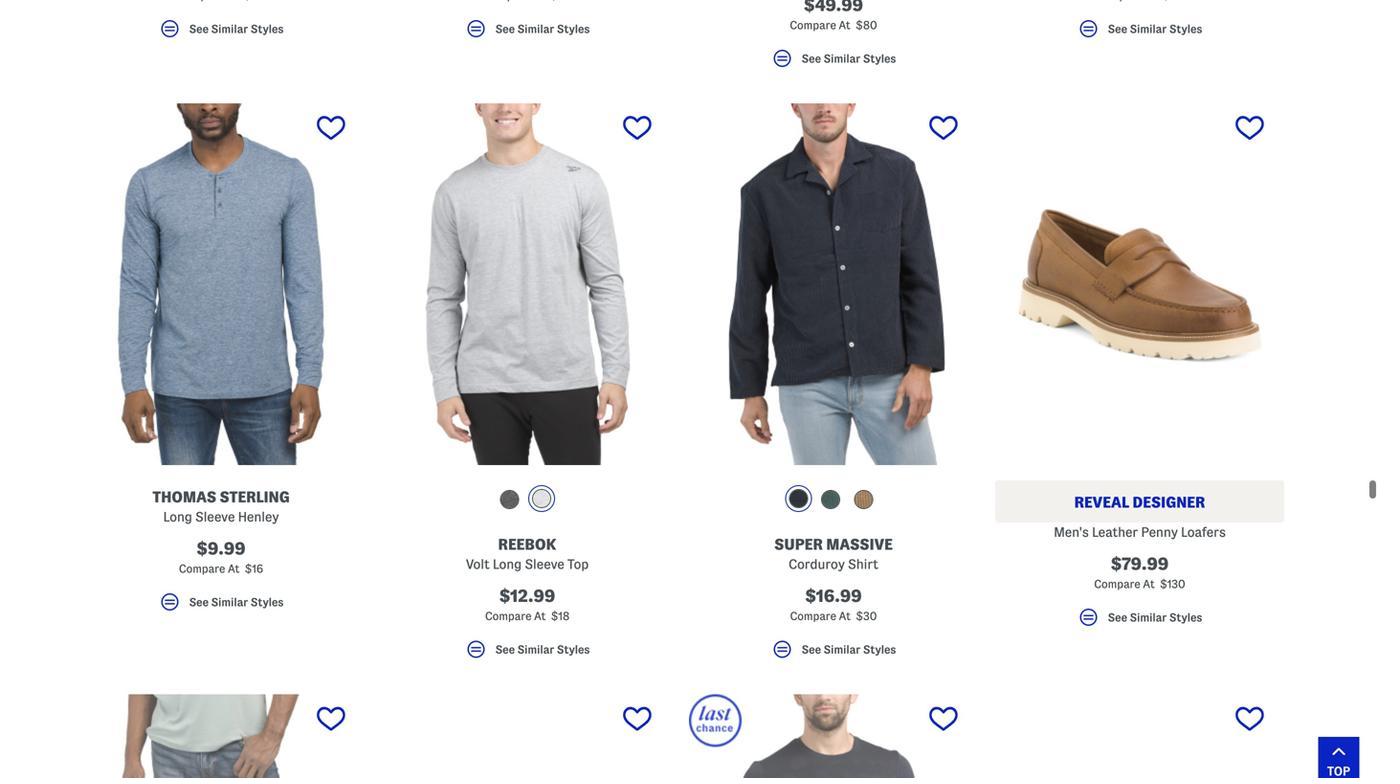 Task type: vqa. For each thing, say whether or not it's contained in the screenshot.
Compare in the '$12.99 Compare At              $18'
yes



Task type: locate. For each thing, give the bounding box(es) containing it.
list box up the massive
[[785, 486, 883, 517]]

tan image
[[854, 490, 874, 509]]

see inside super massive corduroy shirt $16.99 compare at              $30 element
[[802, 644, 822, 656]]

1 horizontal spatial long
[[493, 557, 522, 572]]

list box inside super massive corduroy shirt $16.99 compare at              $30 element
[[785, 486, 883, 517]]

reveal designer
[[1075, 494, 1206, 511]]

0 horizontal spatial long
[[163, 510, 192, 524]]

see
[[189, 23, 209, 35], [496, 23, 515, 35], [1108, 23, 1128, 35], [802, 52, 822, 64], [189, 596, 209, 608], [1108, 612, 1128, 624], [496, 644, 515, 656], [802, 644, 822, 656]]

2 list box from the left
[[785, 486, 883, 517]]

long sleeve henley image
[[77, 103, 366, 465]]

list box up reebok
[[496, 486, 560, 517]]

sleeve inside reebok volt long sleeve top
[[525, 557, 565, 572]]

similar
[[211, 23, 248, 35], [518, 23, 555, 35], [1131, 23, 1167, 35], [824, 52, 861, 64], [211, 596, 248, 608], [1131, 612, 1167, 624], [518, 644, 555, 656], [824, 644, 861, 656]]

styles inside lucky brand $39.99 compare at              $68 element
[[251, 23, 284, 35]]

similar inside lucky brand $39.99 compare at              $68 element
[[211, 23, 248, 35]]

see similar styles inside lucky brand $39.99 compare at              $68 element
[[189, 23, 284, 35]]

thomas sterling long sleeve henley $9.99 compare at              $16 element
[[77, 103, 366, 622]]

styles
[[251, 23, 284, 35], [557, 23, 590, 35], [1170, 23, 1203, 35], [864, 52, 897, 64], [251, 596, 284, 608], [1170, 612, 1203, 624], [557, 644, 590, 656], [864, 644, 897, 656]]

reebok volt long sleeve top $12.99 compare at              $18 element
[[383, 103, 672, 670]]

similar inside reveal designer men's leather penny loafers $79.99 compare at              $130 element
[[1131, 612, 1167, 624]]

$12.99 compare at              $18
[[485, 587, 570, 622]]

compare down $79.99
[[1095, 578, 1141, 590]]

see inside florsheim $39.99 compare at              $65 element
[[496, 23, 515, 35]]

long down reebok
[[493, 557, 522, 572]]

1 vertical spatial sleeve
[[525, 557, 565, 572]]

see similar styles inside the reebok volt long sleeve top $12.99 compare at              $18 element
[[496, 644, 590, 656]]

leather
[[1093, 525, 1139, 540]]

sleeve inside thomas sterling long sleeve henley
[[195, 510, 235, 524]]

list box for $16.99
[[785, 486, 883, 517]]

list box inside the reebok volt long sleeve top $12.99 compare at              $18 element
[[496, 486, 560, 517]]

0 vertical spatial long
[[163, 510, 192, 524]]

0 horizontal spatial list box
[[496, 486, 560, 517]]

see similar styles inside florsheim $39.99 compare at              $65 element
[[496, 23, 590, 35]]

styles inside hurley $14.99 compare at              $30 element
[[1170, 23, 1203, 35]]

list box
[[496, 486, 560, 517], [785, 486, 883, 517]]

1 vertical spatial long
[[493, 557, 522, 572]]

see similar styles button
[[77, 17, 366, 49], [383, 17, 672, 49], [996, 17, 1285, 49], [689, 47, 979, 79], [77, 591, 366, 622], [996, 606, 1285, 638], [383, 638, 672, 670], [689, 638, 979, 670]]

shirt
[[848, 557, 879, 572]]

compare at              $80
[[790, 19, 878, 31]]

reveal designer men's leather penny loafers $79.99 compare at              $130 element
[[996, 103, 1285, 638]]

1 list box from the left
[[496, 486, 560, 517]]

long
[[163, 510, 192, 524], [493, 557, 522, 572]]

sleeve up $9.99
[[195, 510, 235, 524]]

super massive corduroy shirt
[[775, 536, 893, 572]]

compare down $12.99
[[485, 610, 532, 622]]

reebok
[[498, 536, 557, 553]]

reveal
[[1075, 494, 1130, 511]]

florsheim $39.99 compare at              $65 element
[[383, 0, 672, 49]]

compare for $12.99
[[485, 610, 532, 622]]

sleeve
[[195, 510, 235, 524], [525, 557, 565, 572]]

men's leather penny loafers
[[1054, 525, 1227, 540]]

compare down $16.99
[[790, 610, 837, 622]]

$9.99
[[197, 540, 246, 558]]

long inside thomas sterling long sleeve henley
[[163, 510, 192, 524]]

compare down $9.99
[[179, 563, 225, 575]]

see similar styles
[[189, 23, 284, 35], [496, 23, 590, 35], [1108, 23, 1203, 35], [802, 52, 897, 64], [189, 596, 284, 608], [1108, 612, 1203, 624], [496, 644, 590, 656], [802, 644, 897, 656]]

styles inside florsheim $39.99 compare at              $65 element
[[557, 23, 590, 35]]

hurley $14.99 compare at              $30 element
[[996, 0, 1285, 49]]

1 horizontal spatial list box
[[785, 486, 883, 517]]

compare
[[790, 19, 837, 31], [179, 563, 225, 575], [1095, 578, 1141, 590], [485, 610, 532, 622], [790, 610, 837, 622]]

compare inside $16.99 compare at              $30
[[790, 610, 837, 622]]

keen $49.99 compare at              $80 element
[[689, 0, 979, 79]]

1 horizontal spatial sleeve
[[525, 557, 565, 572]]

volt long sleeve top image
[[383, 103, 672, 465]]

thomas
[[153, 489, 216, 506]]

$130
[[1161, 578, 1186, 590]]

sleeve down reebok
[[525, 557, 565, 572]]

$80
[[856, 19, 878, 31]]

corduroy
[[789, 557, 845, 572]]

top
[[568, 557, 589, 572]]

designer
[[1133, 494, 1206, 511]]

compare inside $9.99 compare at              $16
[[179, 563, 225, 575]]

sterling
[[220, 489, 290, 506]]

long inside reebok volt long sleeve top
[[493, 557, 522, 572]]

penny
[[1142, 525, 1179, 540]]

volt
[[466, 557, 490, 572]]

lucky brand $39.99 compare at              $68 element
[[77, 0, 366, 49]]

compare inside "$12.99 compare at              $18"
[[485, 610, 532, 622]]

compare for $9.99
[[179, 563, 225, 575]]

$16.99 compare at              $30
[[790, 587, 878, 622]]

see inside the keen $49.99 compare at              $80 element
[[802, 52, 822, 64]]

0 vertical spatial sleeve
[[195, 510, 235, 524]]

0 horizontal spatial sleeve
[[195, 510, 235, 524]]

similar inside thomas sterling long sleeve henley $9.99 compare at              $16 element
[[211, 596, 248, 608]]

long down thomas
[[163, 510, 192, 524]]

see similar styles inside reveal designer men's leather penny loafers $79.99 compare at              $130 element
[[1108, 612, 1203, 624]]



Task type: describe. For each thing, give the bounding box(es) containing it.
styles inside the reebok volt long sleeve top $12.99 compare at              $18 element
[[557, 644, 590, 656]]

compare for $16.99
[[790, 610, 837, 622]]

thomas sterling long sleeve henley
[[153, 489, 290, 524]]

$12.99
[[500, 587, 556, 606]]

henley
[[238, 510, 279, 524]]

similar inside the keen $49.99 compare at              $80 element
[[824, 52, 861, 64]]

see inside hurley $14.99 compare at              $30 element
[[1108, 23, 1128, 35]]

similar inside the reebok volt long sleeve top $12.99 compare at              $18 element
[[518, 644, 555, 656]]

pine image
[[821, 490, 840, 509]]

super
[[775, 536, 823, 553]]

grey heather image
[[532, 489, 552, 509]]

compare inside $79.99 compare at              $130
[[1095, 578, 1141, 590]]

see inside lucky brand $39.99 compare at              $68 element
[[189, 23, 209, 35]]

see inside thomas sterling long sleeve henley $9.99 compare at              $16 element
[[189, 596, 209, 608]]

similar inside hurley $14.99 compare at              $30 element
[[1131, 23, 1167, 35]]

massive
[[827, 536, 893, 553]]

$9.99 compare at              $16
[[179, 540, 263, 575]]

compare at              $80 link
[[689, 0, 979, 35]]

$30
[[856, 610, 878, 622]]

$79.99
[[1111, 555, 1169, 574]]

styles inside reveal designer men's leather penny loafers $79.99 compare at              $130 element
[[1170, 612, 1203, 624]]

charcoal heather image
[[500, 490, 519, 509]]

long for $12.99
[[493, 557, 522, 572]]

styles inside super massive corduroy shirt $16.99 compare at              $30 element
[[864, 644, 897, 656]]

similar inside super massive corduroy shirt $16.99 compare at              $30 element
[[824, 644, 861, 656]]

sleeve for $9.99
[[195, 510, 235, 524]]

navy image
[[789, 489, 808, 509]]

$79.99 compare at              $130
[[1095, 555, 1186, 590]]

men's
[[1054, 525, 1090, 540]]

loafers
[[1182, 525, 1227, 540]]

super massive corduroy shirt $16.99 compare at              $30 element
[[689, 103, 979, 670]]

styles inside thomas sterling long sleeve henley $9.99 compare at              $16 element
[[251, 596, 284, 608]]

corduroy shirt image
[[689, 103, 979, 465]]

see inside the reebok volt long sleeve top $12.99 compare at              $18 element
[[496, 644, 515, 656]]

sleeve for $12.99
[[525, 557, 565, 572]]

long for $9.99
[[163, 510, 192, 524]]

see similar styles inside the keen $49.99 compare at              $80 element
[[802, 52, 897, 64]]

$16.99
[[806, 587, 862, 606]]

men's leather penny loafers image
[[996, 103, 1285, 465]]

see similar styles inside super massive corduroy shirt $16.99 compare at              $30 element
[[802, 644, 897, 656]]

styles inside the keen $49.99 compare at              $80 element
[[864, 52, 897, 64]]

see inside reveal designer men's leather penny loafers $79.99 compare at              $130 element
[[1108, 612, 1128, 624]]

similar inside florsheim $39.99 compare at              $65 element
[[518, 23, 555, 35]]

$18
[[551, 610, 570, 622]]

see similar styles inside thomas sterling long sleeve henley $9.99 compare at              $16 element
[[189, 596, 284, 608]]

compare left $80 on the top right of page
[[790, 19, 837, 31]]

list box for $12.99
[[496, 486, 560, 517]]

$16
[[245, 563, 263, 575]]

reebok volt long sleeve top
[[466, 536, 589, 572]]

see similar styles inside hurley $14.99 compare at              $30 element
[[1108, 23, 1203, 35]]



